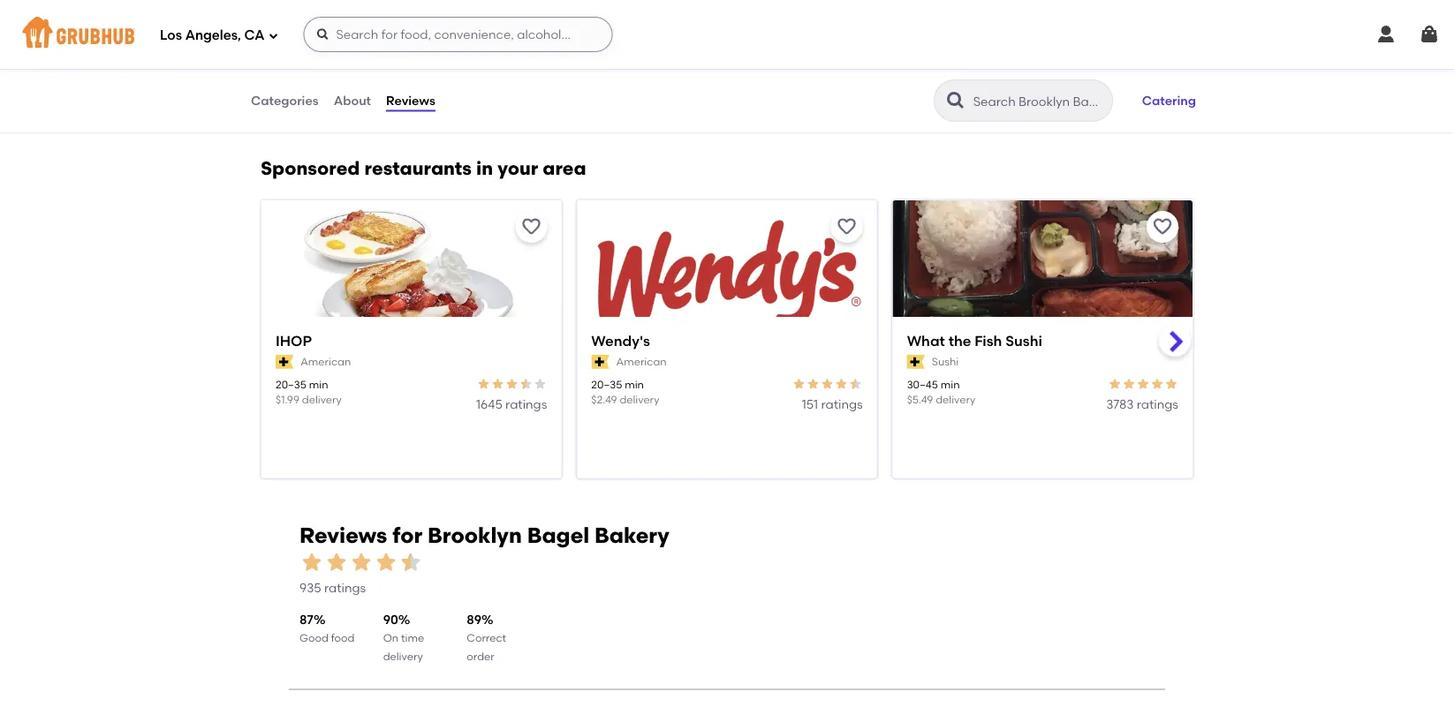 Task type: locate. For each thing, give the bounding box(es) containing it.
save this restaurant button for what the fish sushi
[[1147, 211, 1179, 243]]

reviews right about
[[386, 93, 436, 108]]

reviews
[[386, 93, 436, 108], [300, 523, 387, 549]]

subscription pass image
[[907, 355, 925, 370]]

1 20–35 from the left
[[276, 378, 307, 391]]

87
[[300, 613, 314, 628]]

20–35 min $1.99 delivery
[[276, 378, 342, 406]]

subscription pass image down ihop at the top left of page
[[276, 355, 294, 370]]

1 horizontal spatial 20–35
[[592, 378, 622, 391]]

20–35
[[276, 378, 307, 391], [592, 378, 622, 391]]

your
[[498, 157, 538, 180]]

reviews inside button
[[386, 93, 436, 108]]

0 horizontal spatial american
[[301, 356, 351, 369]]

subscription pass image down wendy's
[[592, 355, 609, 370]]

89 correct order
[[467, 613, 507, 663]]

wendy's
[[592, 333, 650, 350]]

min
[[309, 378, 328, 391], [625, 378, 644, 391], [941, 378, 960, 391]]

$1.99
[[276, 394, 300, 406]]

$2.49
[[592, 394, 617, 406]]

delivery for what the fish sushi
[[936, 394, 976, 406]]

subscription pass image
[[276, 355, 294, 370], [592, 355, 609, 370]]

2 min from the left
[[625, 378, 644, 391]]

brooklyn
[[428, 523, 522, 549]]

ihop logo image
[[262, 201, 562, 349]]

1 horizontal spatial sushi
[[1006, 333, 1043, 350]]

reviews for reviews for brooklyn bagel bakery
[[300, 523, 387, 549]]

2 subscription pass image from the left
[[592, 355, 609, 370]]

Search for food, convenience, alcohol... search field
[[304, 17, 613, 52]]

0 horizontal spatial 20–35
[[276, 378, 307, 391]]

reviews for brooklyn bagel bakery
[[300, 523, 670, 549]]

1 horizontal spatial american
[[616, 356, 667, 369]]

20–35 inside 20–35 min $1.99 delivery
[[276, 378, 307, 391]]

1 horizontal spatial save this restaurant button
[[831, 211, 863, 243]]

1 save this restaurant button from the left
[[516, 211, 547, 243]]

svg image
[[1419, 24, 1441, 45]]

1 subscription pass image from the left
[[276, 355, 294, 370]]

1 vertical spatial sushi
[[932, 356, 959, 369]]

ratings right 1645 on the bottom left of page
[[506, 397, 547, 412]]

star icon image
[[477, 377, 491, 391], [491, 377, 505, 391], [505, 377, 519, 391], [519, 377, 533, 391], [519, 377, 533, 391], [533, 377, 547, 391], [792, 377, 807, 391], [807, 377, 821, 391], [821, 377, 835, 391], [835, 377, 849, 391], [849, 377, 863, 391], [849, 377, 863, 391], [1108, 377, 1122, 391], [1122, 377, 1137, 391], [1137, 377, 1151, 391], [1151, 377, 1165, 391], [1165, 377, 1179, 391], [300, 551, 324, 575], [324, 551, 349, 575], [349, 551, 374, 575], [374, 551, 399, 575], [399, 551, 423, 575], [399, 551, 423, 575]]

935 ratings
[[300, 581, 366, 596]]

sponsored restaurants in your area
[[261, 157, 586, 180]]

los angeles, ca
[[160, 28, 265, 43]]

$5.49
[[907, 394, 934, 406]]

min down ihop at the top left of page
[[309, 378, 328, 391]]

2 save this restaurant button from the left
[[831, 211, 863, 243]]

min for ihop
[[309, 378, 328, 391]]

main navigation navigation
[[0, 0, 1455, 69]]

1 min from the left
[[309, 378, 328, 391]]

correct
[[467, 632, 507, 645]]

151 ratings
[[802, 397, 863, 412]]

3 min from the left
[[941, 378, 960, 391]]

3 save this restaurant button from the left
[[1147, 211, 1179, 243]]

sushi down the
[[932, 356, 959, 369]]

1 vertical spatial reviews
[[300, 523, 387, 549]]

reviews button
[[385, 69, 436, 133]]

subscription pass image for ihop
[[276, 355, 294, 370]]

ratings right 3783
[[1137, 397, 1179, 412]]

order
[[467, 650, 495, 663]]

0 horizontal spatial svg image
[[268, 30, 279, 41]]

min for wendy's
[[625, 378, 644, 391]]

1645 ratings
[[476, 397, 547, 412]]

sushi right fish
[[1006, 333, 1043, 350]]

0 horizontal spatial save this restaurant button
[[516, 211, 547, 243]]

2 save this restaurant image from the left
[[1152, 216, 1174, 238]]

delivery for wendy's
[[620, 394, 660, 406]]

catering button
[[1135, 81, 1205, 120]]

bakery
[[595, 523, 670, 549]]

2 20–35 from the left
[[592, 378, 622, 391]]

food
[[331, 632, 355, 645]]

min inside 30–45 min $5.49 delivery
[[941, 378, 960, 391]]

0 vertical spatial sushi
[[1006, 333, 1043, 350]]

1 american from the left
[[301, 356, 351, 369]]

min inside the 20–35 min $2.49 delivery
[[625, 378, 644, 391]]

reviews up the 935 ratings
[[300, 523, 387, 549]]

ratings for wendy's
[[821, 397, 863, 412]]

delivery inside 30–45 min $5.49 delivery
[[936, 394, 976, 406]]

delivery right the $1.99
[[302, 394, 342, 406]]

0 vertical spatial reviews
[[386, 93, 436, 108]]

20–35 inside the 20–35 min $2.49 delivery
[[592, 378, 622, 391]]

save this restaurant image for ihop
[[521, 216, 542, 238]]

min inside 20–35 min $1.99 delivery
[[309, 378, 328, 391]]

american for ihop
[[301, 356, 351, 369]]

american
[[301, 356, 351, 369], [616, 356, 667, 369]]

2 horizontal spatial svg image
[[1376, 24, 1397, 45]]

1 horizontal spatial min
[[625, 378, 644, 391]]

on
[[383, 632, 399, 645]]

ihop link
[[276, 331, 547, 351]]

min right 30–45
[[941, 378, 960, 391]]

0 horizontal spatial subscription pass image
[[276, 355, 294, 370]]

delivery down the time
[[383, 650, 423, 663]]

american down wendy's
[[616, 356, 667, 369]]

20–35 up the $1.99
[[276, 378, 307, 391]]

ratings right 151
[[821, 397, 863, 412]]

1 save this restaurant image from the left
[[521, 216, 542, 238]]

2 horizontal spatial min
[[941, 378, 960, 391]]

1 horizontal spatial save this restaurant image
[[1152, 216, 1174, 238]]

2 american from the left
[[616, 356, 667, 369]]

save this restaurant image
[[521, 216, 542, 238], [1152, 216, 1174, 238]]

delivery
[[302, 394, 342, 406], [620, 394, 660, 406], [936, 394, 976, 406], [383, 650, 423, 663]]

1 horizontal spatial subscription pass image
[[592, 355, 609, 370]]

svg image
[[1376, 24, 1397, 45], [316, 27, 330, 42], [268, 30, 279, 41]]

ratings
[[506, 397, 547, 412], [821, 397, 863, 412], [1137, 397, 1179, 412], [324, 581, 366, 596]]

ratings for what the fish sushi
[[1137, 397, 1179, 412]]

30–45
[[907, 378, 939, 391]]

min for what the fish sushi
[[941, 378, 960, 391]]

0 horizontal spatial save this restaurant image
[[521, 216, 542, 238]]

area
[[543, 157, 586, 180]]

subscription pass image for wendy's
[[592, 355, 609, 370]]

search icon image
[[946, 90, 967, 111]]

87 good food
[[300, 613, 355, 645]]

delivery inside the 20–35 min $2.49 delivery
[[620, 394, 660, 406]]

for
[[393, 523, 423, 549]]

delivery right $5.49 on the bottom of the page
[[936, 394, 976, 406]]

Search Brooklyn Bagel Bakery search field
[[972, 93, 1107, 110]]

0 horizontal spatial sushi
[[932, 356, 959, 369]]

delivery inside 20–35 min $1.99 delivery
[[302, 394, 342, 406]]

20–35 up $2.49 in the left of the page
[[592, 378, 622, 391]]

sushi
[[1006, 333, 1043, 350], [932, 356, 959, 369]]

0 horizontal spatial min
[[309, 378, 328, 391]]

delivery right $2.49 in the left of the page
[[620, 394, 660, 406]]

2 horizontal spatial save this restaurant button
[[1147, 211, 1179, 243]]

american up 20–35 min $1.99 delivery
[[301, 356, 351, 369]]

min down wendy's
[[625, 378, 644, 391]]

save this restaurant button
[[516, 211, 547, 243], [831, 211, 863, 243], [1147, 211, 1179, 243]]



Task type: describe. For each thing, give the bounding box(es) containing it.
1645
[[476, 397, 503, 412]]

bagel
[[527, 523, 590, 549]]

what the fish sushi logo image
[[893, 201, 1193, 349]]

los
[[160, 28, 182, 43]]

catering
[[1143, 93, 1197, 108]]

delivery inside 90 on time delivery
[[383, 650, 423, 663]]

ca
[[244, 28, 265, 43]]

90 on time delivery
[[383, 613, 424, 663]]

delivery for ihop
[[302, 394, 342, 406]]

save this restaurant image for what the fish sushi
[[1152, 216, 1174, 238]]

fish
[[975, 333, 1003, 350]]

20–35 for ihop
[[276, 378, 307, 391]]

ihop
[[276, 333, 312, 350]]

about
[[334, 93, 371, 108]]

categories
[[251, 93, 319, 108]]

save this restaurant button for wendy's
[[831, 211, 863, 243]]

categories button
[[250, 69, 320, 133]]

save this restaurant image
[[837, 216, 858, 238]]

save this restaurant button for ihop
[[516, 211, 547, 243]]

about button
[[333, 69, 372, 133]]

the
[[949, 333, 972, 350]]

what
[[907, 333, 946, 350]]

151
[[802, 397, 818, 412]]

reviews for reviews
[[386, 93, 436, 108]]

in
[[476, 157, 493, 180]]

wendy's logo image
[[577, 201, 877, 349]]

3783 ratings
[[1107, 397, 1179, 412]]

american for wendy's
[[616, 356, 667, 369]]

935
[[300, 581, 321, 596]]

3783
[[1107, 397, 1134, 412]]

wendy's link
[[592, 331, 863, 351]]

good
[[300, 632, 329, 645]]

sushi inside what the fish sushi link
[[1006, 333, 1043, 350]]

what the fish sushi
[[907, 333, 1043, 350]]

20–35 min $2.49 delivery
[[592, 378, 660, 406]]

restaurants
[[365, 157, 472, 180]]

time
[[401, 632, 424, 645]]

what the fish sushi link
[[907, 331, 1179, 351]]

ratings right 935
[[324, 581, 366, 596]]

30–45 min $5.49 delivery
[[907, 378, 976, 406]]

1 horizontal spatial svg image
[[316, 27, 330, 42]]

89
[[467, 613, 482, 628]]

20–35 for wendy's
[[592, 378, 622, 391]]

90
[[383, 613, 398, 628]]

sponsored
[[261, 157, 360, 180]]

ratings for ihop
[[506, 397, 547, 412]]

angeles,
[[185, 28, 241, 43]]



Task type: vqa. For each thing, say whether or not it's contained in the screenshot.
Garden at the top left
no



